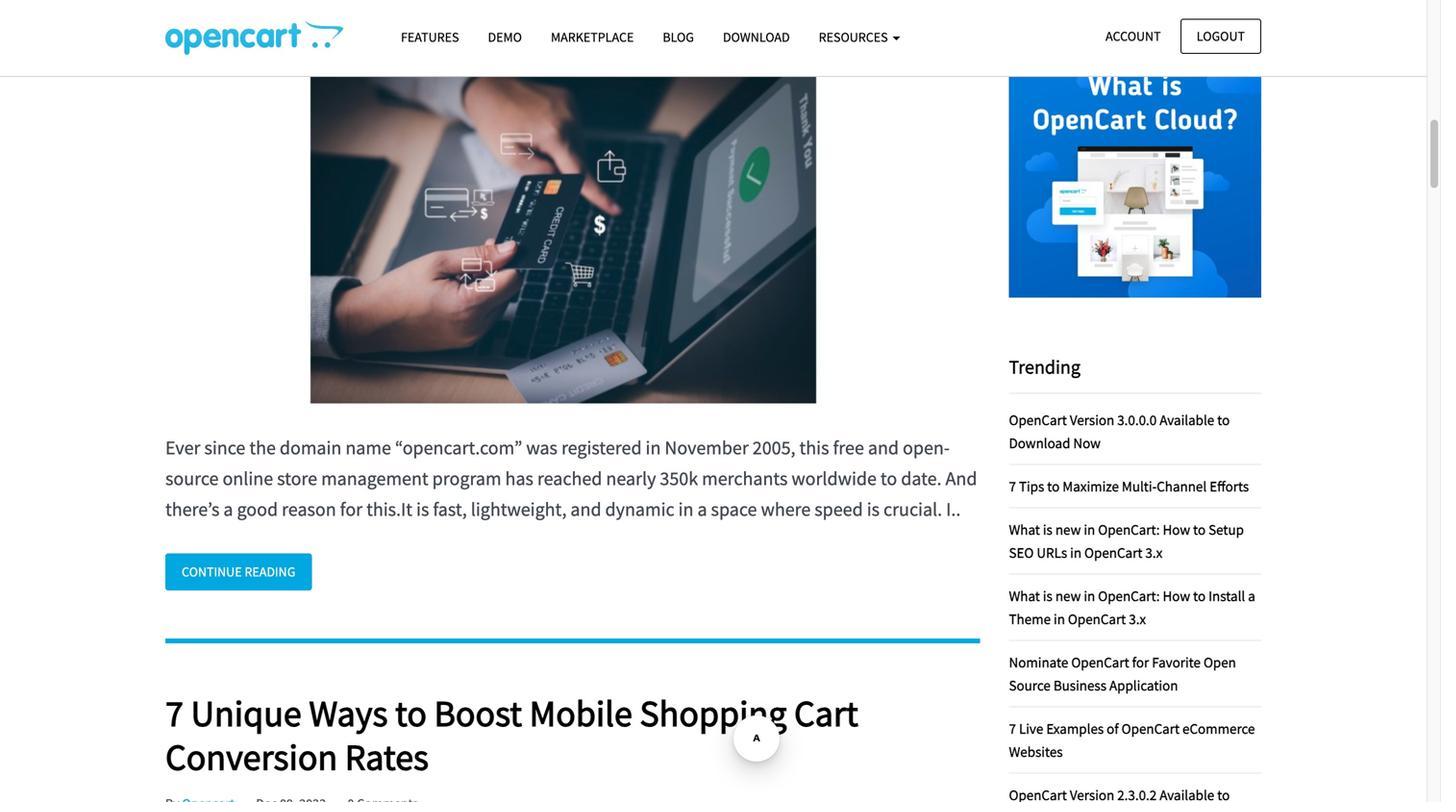 Task type: vqa. For each thing, say whether or not it's contained in the screenshot.
Opencart Version 3.0.0.0 Available To Download Now link at the bottom right of page
yes



Task type: locate. For each thing, give the bounding box(es) containing it.
open
[[1204, 653, 1237, 671]]

what is new in opencart: how to setup seo urls in opencart 3.x link
[[1009, 520, 1245, 561]]

continue
[[182, 563, 242, 580]]

for
[[340, 497, 363, 521], [1133, 653, 1150, 671]]

1 opencart: from the top
[[1099, 520, 1160, 538]]

channel
[[1157, 477, 1207, 495]]

2005,
[[753, 436, 796, 460]]

ever
[[165, 436, 200, 460]]

how left the 'install'
[[1163, 587, 1191, 605]]

name
[[346, 436, 391, 460]]

marketplace link
[[537, 20, 649, 54]]

efforts
[[1210, 477, 1249, 495]]

opencart right of
[[1122, 719, 1180, 738]]

7 live examples of opencart ecommerce websites link
[[1009, 719, 1256, 761]]

"opencart.com"
[[395, 436, 523, 460]]

what inside what is new in opencart: how to setup seo urls in opencart 3.x
[[1009, 520, 1041, 538]]

opencart: down what is new in opencart: how to setup seo urls in opencart 3.x link
[[1099, 587, 1160, 605]]

program
[[432, 466, 502, 490]]

crucial.
[[884, 497, 943, 521]]

for up application
[[1133, 653, 1150, 671]]

in right theme
[[1054, 610, 1066, 628]]

1 vertical spatial 3.x
[[1129, 610, 1147, 628]]

new for urls
[[1056, 520, 1081, 538]]

is inside what is new in opencart: how to setup seo urls in opencart 3.x
[[1043, 520, 1053, 538]]

source
[[165, 466, 219, 490]]

is
[[416, 497, 429, 521], [867, 497, 880, 521], [1043, 520, 1053, 538], [1043, 587, 1053, 605]]

resources link
[[805, 20, 915, 54]]

date.
[[901, 466, 942, 490]]

0 horizontal spatial download
[[723, 28, 790, 46]]

opencart: down the 7 tips to maximize multi-channel efforts link
[[1099, 520, 1160, 538]]

1 new from the top
[[1056, 520, 1081, 538]]

3.x inside what is new in opencart: how to setup seo urls in opencart 3.x
[[1146, 543, 1163, 561]]

what is new in opencart: how to install a theme in opencart 3.x link
[[1009, 587, 1256, 628]]

1 what from the top
[[1009, 520, 1041, 538]]

to left the 'install'
[[1194, 587, 1206, 605]]

online
[[223, 466, 273, 490]]

new up the 'urls'
[[1056, 520, 1081, 538]]

how
[[1163, 520, 1191, 538], [1163, 587, 1191, 605]]

reached
[[538, 466, 602, 490]]

demo
[[488, 28, 522, 46]]

1 vertical spatial how
[[1163, 587, 1191, 605]]

opencart inside nominate opencart for favorite open source business application
[[1072, 653, 1130, 671]]

of
[[1107, 719, 1119, 738]]

opencart: inside what is new in opencart: how to setup seo urls in opencart 3.x
[[1099, 520, 1160, 538]]

0 vertical spatial opencart:
[[1099, 520, 1160, 538]]

2023
[[299, 36, 326, 53]]

2 new from the top
[[1056, 587, 1081, 605]]

lightweight,
[[471, 497, 567, 521]]

0 vertical spatial new
[[1056, 520, 1081, 538]]

to left 'date.'
[[881, 466, 898, 490]]

0 vertical spatial and
[[868, 436, 899, 460]]

new inside what is new in opencart: how to setup seo urls in opencart 3.x
[[1056, 520, 1081, 538]]

logout
[[1197, 27, 1246, 45]]

a left the space
[[698, 497, 707, 521]]

in down 350k
[[679, 497, 694, 521]]

ever since the domain name "opencart.com" was registered in november 2005, this free and open- source online store management program has reached nearly 350k merchants worldwide to date. and there's a good reason for this.it is fast, lightweight, and dynamic in a space where speed is crucial. i..
[[165, 436, 978, 521]]

what inside what is new in opencart: how to install a theme in opencart 3.x
[[1009, 587, 1041, 605]]

for left this.it
[[340, 497, 363, 521]]

2 opencart: from the top
[[1099, 587, 1160, 605]]

0 vertical spatial what
[[1009, 520, 1041, 538]]

7 for 7 tips to maximize multi-channel efforts
[[1009, 477, 1017, 495]]

new down the 'urls'
[[1056, 587, 1081, 605]]

1 vertical spatial opencart:
[[1099, 587, 1160, 605]]

7 left live
[[1009, 719, 1017, 738]]

to left setup
[[1194, 520, 1206, 538]]

7 left tips
[[1009, 477, 1017, 495]]

1 vertical spatial for
[[1133, 653, 1150, 671]]

3.x inside what is new in opencart: how to install a theme in opencart 3.x
[[1129, 610, 1147, 628]]

by opencart
[[165, 36, 235, 53]]

merchants
[[702, 466, 788, 490]]

0 vertical spatial download
[[723, 28, 790, 46]]

install
[[1209, 587, 1246, 605]]

7 inside 7 unique ways to boost mobile shopping cart conversion rates
[[165, 690, 184, 736]]

a inside what is new in opencart: how to install a theme in opencart 3.x
[[1249, 587, 1256, 605]]

2 what from the top
[[1009, 587, 1041, 605]]

is left fast,
[[416, 497, 429, 521]]

what for what is new in opencart: how to setup seo urls in opencart 3.x
[[1009, 520, 1041, 538]]

boost
[[434, 690, 522, 736]]

nominate
[[1009, 653, 1069, 671]]

in right the 'urls'
[[1071, 543, 1082, 561]]

blog link
[[649, 20, 709, 54]]

is up theme
[[1043, 587, 1053, 605]]

1 vertical spatial download
[[1009, 434, 1071, 452]]

3.x up what is new in opencart: how to install a theme in opencart 3.x
[[1146, 543, 1163, 561]]

1 horizontal spatial a
[[698, 497, 707, 521]]

what up theme
[[1009, 587, 1041, 605]]

new inside what is new in opencart: how to install a theme in opencart 3.x
[[1056, 587, 1081, 605]]

to right ways
[[395, 690, 427, 736]]

new
[[1056, 520, 1081, 538], [1056, 587, 1081, 605]]

source
[[1009, 676, 1051, 694]]

0 vertical spatial 3.x
[[1146, 543, 1163, 561]]

dec
[[256, 36, 277, 53]]

7 inside '7 live examples of opencart ecommerce websites'
[[1009, 719, 1017, 738]]

opencart down trending
[[1009, 410, 1067, 429]]

how down the channel
[[1163, 520, 1191, 538]]

opencart up business
[[1072, 653, 1130, 671]]

7 for 7 live examples of opencart ecommerce websites
[[1009, 719, 1017, 738]]

opencart
[[1009, 410, 1067, 429], [1085, 543, 1143, 561], [1068, 610, 1126, 628], [1072, 653, 1130, 671], [1122, 719, 1180, 738]]

is right speed
[[867, 497, 880, 521]]

opencart inside '7 live examples of opencart ecommerce websites'
[[1122, 719, 1180, 738]]

was
[[526, 436, 558, 460]]

live
[[1019, 719, 1044, 738]]

what up seo
[[1009, 520, 1041, 538]]

management
[[321, 466, 429, 490]]

free
[[833, 436, 865, 460]]

how inside what is new in opencart: how to setup seo urls in opencart 3.x
[[1163, 520, 1191, 538]]

conversion
[[165, 734, 338, 780]]

nominate opencart for favorite open source business application link
[[1009, 653, 1237, 694]]

opencart: inside what is new in opencart: how to install a theme in opencart 3.x
[[1099, 587, 1160, 605]]

2 how from the top
[[1163, 587, 1191, 605]]

7 left 'unique'
[[165, 690, 184, 736]]

account link
[[1090, 19, 1178, 54]]

logout link
[[1181, 19, 1262, 54]]

a
[[224, 497, 233, 521], [698, 497, 707, 521], [1249, 587, 1256, 605]]

features
[[401, 28, 459, 46]]

comments
[[357, 36, 418, 53]]

download inside 'opencart version 3.0.0.0 available to download now'
[[1009, 434, 1071, 452]]

download right blog
[[723, 28, 790, 46]]

to inside what is new in opencart: how to install a theme in opencart 3.x
[[1194, 587, 1206, 605]]

1 vertical spatial what
[[1009, 587, 1041, 605]]

is up the 'urls'
[[1043, 520, 1053, 538]]

conversion magic image
[[165, 69, 962, 403]]

mobile
[[530, 690, 633, 736]]

0 vertical spatial for
[[340, 497, 363, 521]]

3.x up the nominate opencart for favorite open source business application link
[[1129, 610, 1147, 628]]

what
[[1009, 520, 1041, 538], [1009, 587, 1041, 605]]

2 horizontal spatial a
[[1249, 587, 1256, 605]]

to right available
[[1218, 410, 1230, 429]]

7 unique ways to boost mobile shopping cart conversion rates link
[[165, 690, 981, 780]]

0 horizontal spatial and
[[571, 497, 602, 521]]

worldwide
[[792, 466, 877, 490]]

reason
[[282, 497, 336, 521]]

09,
[[280, 36, 297, 53]]

0 horizontal spatial for
[[340, 497, 363, 521]]

1 vertical spatial new
[[1056, 587, 1081, 605]]

1 horizontal spatial download
[[1009, 434, 1071, 452]]

continue reading link
[[165, 553, 312, 590]]

tips
[[1019, 477, 1045, 495]]

1 horizontal spatial for
[[1133, 653, 1150, 671]]

download up tips
[[1009, 434, 1071, 452]]

a left good
[[224, 497, 233, 521]]

opencart up what is new in opencart: how to install a theme in opencart 3.x
[[1085, 543, 1143, 561]]

what is new in opencart: how to setup seo urls in opencart 3.x
[[1009, 520, 1245, 561]]

0 comments
[[348, 36, 418, 53]]

version
[[1070, 410, 1115, 429]]

0 vertical spatial how
[[1163, 520, 1191, 538]]

3.x
[[1146, 543, 1163, 561], [1129, 610, 1147, 628]]

1 vertical spatial and
[[571, 497, 602, 521]]

good
[[237, 497, 278, 521]]

and down reached
[[571, 497, 602, 521]]

1 how from the top
[[1163, 520, 1191, 538]]

unique
[[191, 690, 302, 736]]

opencart up the nominate opencart for favorite open source business application link
[[1068, 610, 1126, 628]]

in up nearly
[[646, 436, 661, 460]]

how inside what is new in opencart: how to install a theme in opencart 3.x
[[1163, 587, 1191, 605]]

a right the 'install'
[[1249, 587, 1256, 605]]

and right free
[[868, 436, 899, 460]]

since
[[204, 436, 246, 460]]

download link
[[709, 20, 805, 54]]

download
[[723, 28, 790, 46], [1009, 434, 1071, 452]]



Task type: describe. For each thing, give the bounding box(es) containing it.
this.it
[[367, 497, 413, 521]]

for inside ever since the domain name "opencart.com" was registered in november 2005, this free and open- source online store management program has reached nearly 350k merchants worldwide to date. and there's a good reason for this.it is fast, lightweight, and dynamic in a space where speed is crucial. i..
[[340, 497, 363, 521]]

7 live examples of opencart ecommerce websites
[[1009, 719, 1256, 761]]

account
[[1106, 27, 1161, 45]]

opencart: for urls
[[1099, 520, 1160, 538]]

0
[[348, 36, 354, 53]]

0 horizontal spatial a
[[224, 497, 233, 521]]

dynamic
[[605, 497, 675, 521]]

opencart cloud image
[[1009, 45, 1262, 297]]

i..
[[947, 497, 961, 521]]

multi-
[[1122, 477, 1157, 495]]

in down maximize
[[1084, 520, 1096, 538]]

how for install
[[1163, 587, 1191, 605]]

opencart link
[[182, 36, 235, 53]]

domain
[[280, 436, 342, 460]]

new for theme
[[1056, 587, 1081, 605]]

trending
[[1009, 355, 1081, 379]]

now
[[1074, 434, 1101, 452]]

ways
[[309, 690, 388, 736]]

dec 09, 2023
[[256, 36, 326, 53]]

in down what is new in opencart: how to setup seo urls in opencart 3.x at bottom
[[1084, 587, 1096, 605]]

registered
[[562, 436, 642, 460]]

for inside nominate opencart for favorite open source business application
[[1133, 653, 1150, 671]]

7 unique ways to boost mobile shopping cart conversion rates
[[165, 690, 859, 780]]

opencart inside what is new in opencart: how to install a theme in opencart 3.x
[[1068, 610, 1126, 628]]

to inside 'opencart version 3.0.0.0 available to download now'
[[1218, 410, 1230, 429]]

available
[[1160, 410, 1215, 429]]

opencart version 3.0.0.0 available to download now link
[[1009, 410, 1230, 452]]

1 horizontal spatial and
[[868, 436, 899, 460]]

application
[[1110, 676, 1179, 694]]

this
[[800, 436, 829, 460]]

space
[[711, 497, 757, 521]]

maximize
[[1063, 477, 1119, 495]]

7 tips to maximize multi-channel efforts
[[1009, 477, 1249, 495]]

what for what is new in opencart: how to install a theme in opencart 3.x
[[1009, 587, 1041, 605]]

paypal blog image
[[1009, 0, 1262, 26]]

and
[[946, 466, 978, 490]]

how for setup
[[1163, 520, 1191, 538]]

shopping
[[640, 690, 787, 736]]

features link
[[387, 20, 474, 54]]

november
[[665, 436, 749, 460]]

the
[[249, 436, 276, 460]]

rates
[[345, 734, 429, 780]]

open-
[[903, 436, 950, 460]]

there's
[[165, 497, 220, 521]]

to inside 7 unique ways to boost mobile shopping cart conversion rates
[[395, 690, 427, 736]]

what is new in opencart: how to install a theme in opencart 3.x
[[1009, 587, 1256, 628]]

blog
[[663, 28, 694, 46]]

3.0.0.0
[[1118, 410, 1157, 429]]

3.x for setup
[[1146, 543, 1163, 561]]

favorite
[[1152, 653, 1201, 671]]

opencart: for theme
[[1099, 587, 1160, 605]]

350k
[[660, 466, 698, 490]]

is inside what is new in opencart: how to install a theme in opencart 3.x
[[1043, 587, 1053, 605]]

urls
[[1037, 543, 1068, 561]]

theme
[[1009, 610, 1051, 628]]

fast,
[[433, 497, 467, 521]]

3.x for install
[[1129, 610, 1147, 628]]

reading
[[245, 563, 296, 580]]

by
[[165, 36, 179, 53]]

opencart - blog image
[[165, 20, 343, 55]]

opencart version 3.0.0.0 available to download now
[[1009, 410, 1230, 452]]

ecommerce
[[1183, 719, 1256, 738]]

cart
[[794, 690, 859, 736]]

opencart inside what is new in opencart: how to setup seo urls in opencart 3.x
[[1085, 543, 1143, 561]]

opencart inside 'opencart version 3.0.0.0 available to download now'
[[1009, 410, 1067, 429]]

business
[[1054, 676, 1107, 694]]

has
[[505, 466, 534, 490]]

demo link
[[474, 20, 537, 54]]

examples
[[1047, 719, 1104, 738]]

opencart
[[182, 36, 235, 53]]

7 for 7 unique ways to boost mobile shopping cart conversion rates
[[165, 690, 184, 736]]

where
[[761, 497, 811, 521]]

nearly
[[606, 466, 656, 490]]

continue reading
[[182, 563, 296, 580]]

7 tips to maximize multi-channel efforts link
[[1009, 477, 1249, 495]]

to inside what is new in opencart: how to setup seo urls in opencart 3.x
[[1194, 520, 1206, 538]]

marketplace
[[551, 28, 634, 46]]

speed
[[815, 497, 863, 521]]

to inside ever since the domain name "opencart.com" was registered in november 2005, this free and open- source online store management program has reached nearly 350k merchants worldwide to date. and there's a good reason for this.it is fast, lightweight, and dynamic in a space where speed is crucial. i..
[[881, 466, 898, 490]]

resources
[[819, 28, 891, 46]]

to right tips
[[1048, 477, 1060, 495]]



